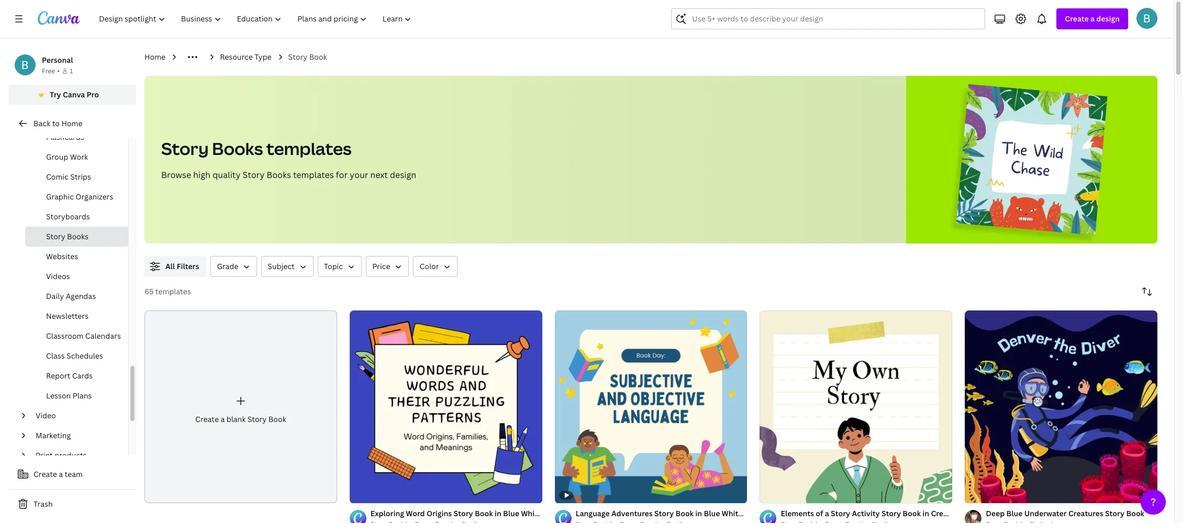 Task type: vqa. For each thing, say whether or not it's contained in the screenshot.
A related to team
yes



Task type: describe. For each thing, give the bounding box(es) containing it.
story right blank
[[248, 414, 267, 424]]

top level navigation element
[[92, 8, 421, 29]]

story up browse on the left of page
[[161, 137, 209, 160]]

65
[[145, 287, 154, 297]]

pro
[[87, 90, 99, 100]]

lined
[[570, 509, 590, 519]]

free •
[[42, 67, 60, 75]]

subject button
[[262, 256, 314, 277]]

bright
[[980, 509, 1002, 519]]

create a blank story book link
[[145, 311, 337, 503]]

language
[[576, 509, 610, 519]]

1 style from the left
[[592, 509, 610, 519]]

story books templates
[[161, 137, 352, 160]]

of for a
[[816, 509, 824, 519]]

browse
[[161, 169, 191, 181]]

story right "activity"
[[882, 509, 902, 519]]

2 in from the left
[[696, 509, 703, 519]]

videos
[[46, 271, 70, 281]]

print products
[[36, 451, 87, 460]]

back to home link
[[8, 113, 136, 134]]

create a team button
[[8, 464, 136, 485]]

print products link
[[31, 446, 122, 466]]

graphic organizers
[[46, 192, 113, 202]]

story right origins
[[454, 509, 473, 519]]

language adventures story book in blue white semi-realistic flat graphic style link
[[576, 508, 861, 520]]

19
[[782, 491, 788, 499]]

story right type
[[288, 52, 308, 62]]

class
[[46, 351, 65, 361]]

deep
[[987, 509, 1005, 519]]

word
[[406, 509, 425, 519]]

story right the 'creatures' on the bottom of page
[[1106, 509, 1125, 519]]

colorful
[[1019, 509, 1048, 519]]

1 of 14 link
[[966, 311, 1158, 503]]

type
[[255, 52, 272, 62]]

Search search field
[[693, 9, 979, 29]]

create for create a team
[[34, 469, 57, 479]]

exploring word origins story book in blue white simple lined style
[[371, 509, 610, 519]]

price button
[[366, 256, 409, 277]]

adventures
[[612, 509, 653, 519]]

grade
[[217, 261, 239, 271]]

report cards link
[[25, 366, 128, 386]]

1 for elements of a story activity story book in cream green bright and colorful collage style
[[768, 491, 771, 499]]

elements of a story activity story book in cream green bright and colorful collage style
[[781, 509, 1097, 519]]

exploring
[[371, 509, 404, 519]]

browse high quality story books templates for your next design
[[161, 169, 417, 181]]

try canva pro button
[[8, 85, 136, 105]]

organizers
[[76, 192, 113, 202]]

comic strips
[[46, 172, 91, 182]]

elements
[[781, 509, 815, 519]]

1 for deep blue underwater creatures story book
[[973, 491, 976, 499]]

1 vertical spatial templates
[[293, 169, 334, 181]]

story down story books templates
[[243, 169, 265, 181]]

lesson plans link
[[25, 386, 128, 406]]

a inside elements of a story activity story book in cream green bright and colorful collage style link
[[826, 509, 830, 519]]

filters
[[177, 261, 199, 271]]

to
[[52, 118, 60, 128]]

for
[[336, 169, 348, 181]]

websites link
[[25, 247, 128, 267]]

realistic
[[765, 509, 796, 519]]

cream
[[932, 509, 955, 519]]

price
[[373, 261, 391, 271]]

create for create a design
[[1066, 14, 1090, 24]]

green
[[957, 509, 978, 519]]

back to home
[[34, 118, 83, 128]]

1 of 19 link
[[760, 311, 953, 503]]

schedules
[[67, 351, 103, 361]]

1 white from the left
[[521, 509, 542, 519]]

marketing link
[[31, 426, 122, 446]]

calendars
[[85, 331, 121, 341]]

elements of a story activity story book in cream green bright and colorful collage style image
[[760, 311, 953, 503]]

semi-
[[745, 509, 765, 519]]

2 style from the left
[[843, 509, 861, 519]]

free
[[42, 67, 55, 75]]

all
[[166, 261, 175, 271]]

underwater
[[1025, 509, 1067, 519]]

daily
[[46, 291, 64, 301]]

resource
[[220, 52, 253, 62]]

3 blue from the left
[[1007, 509, 1023, 519]]

trash link
[[8, 494, 136, 515]]

14
[[987, 491, 994, 499]]

story right adventures
[[655, 509, 674, 519]]

subject
[[268, 261, 295, 271]]

classroom
[[46, 331, 84, 341]]

video
[[36, 411, 56, 421]]

all filters button
[[145, 256, 207, 277]]

try
[[50, 90, 61, 100]]

0 vertical spatial home
[[145, 52, 166, 62]]

next
[[371, 169, 388, 181]]

agendas
[[66, 291, 96, 301]]

lesson plans
[[46, 391, 92, 401]]

deep blue underwater creatures story book image
[[966, 311, 1158, 503]]

1 vertical spatial design
[[390, 169, 417, 181]]

comic strips link
[[25, 167, 128, 187]]

activity
[[853, 509, 880, 519]]

3 in from the left
[[923, 509, 930, 519]]

report cards
[[46, 371, 93, 381]]

create a blank story book element
[[145, 311, 337, 503]]

your
[[350, 169, 368, 181]]

color button
[[414, 256, 458, 277]]

flashcards
[[46, 132, 84, 142]]

class schedules link
[[25, 346, 128, 366]]



Task type: locate. For each thing, give the bounding box(es) containing it.
style right lined
[[592, 509, 610, 519]]

a for design
[[1091, 14, 1095, 24]]

blue left "semi-"
[[704, 509, 720, 519]]

0 horizontal spatial style
[[592, 509, 610, 519]]

of left 14
[[978, 491, 985, 499]]

a for team
[[59, 469, 63, 479]]

exploring word origins story book in blue white simple lined style link
[[371, 508, 610, 520]]

grade button
[[211, 256, 257, 277]]

None search field
[[672, 8, 986, 29]]

1 horizontal spatial graphic
[[813, 509, 841, 519]]

2 horizontal spatial 1
[[973, 491, 976, 499]]

create a team
[[34, 469, 83, 479]]

a for blank
[[221, 414, 225, 424]]

class schedules
[[46, 351, 103, 361]]

comic
[[46, 172, 69, 182]]

blue left simple
[[503, 509, 520, 519]]

a inside the create a team button
[[59, 469, 63, 479]]

white left simple
[[521, 509, 542, 519]]

newsletters link
[[25, 306, 128, 326]]

0 vertical spatial graphic
[[46, 192, 74, 202]]

a
[[1091, 14, 1095, 24], [221, 414, 225, 424], [59, 469, 63, 479], [826, 509, 830, 519]]

2 horizontal spatial books
[[267, 169, 291, 181]]

1 horizontal spatial design
[[1097, 14, 1121, 24]]

collage
[[1050, 509, 1077, 519]]

back
[[34, 118, 50, 128]]

books down the storyboards link
[[67, 232, 89, 242]]

create a design button
[[1057, 8, 1129, 29]]

topic
[[324, 261, 343, 271]]

1 horizontal spatial 1
[[768, 491, 771, 499]]

books for story books templates
[[212, 137, 263, 160]]

storyboards link
[[25, 207, 128, 227]]

0 horizontal spatial 1
[[70, 67, 73, 75]]

team
[[65, 469, 83, 479]]

quality
[[213, 169, 241, 181]]

2 horizontal spatial blue
[[1007, 509, 1023, 519]]

deep blue underwater creatures story book link
[[987, 508, 1145, 520]]

brad klo image
[[1137, 8, 1158, 29]]

65 templates
[[145, 287, 191, 297]]

2 horizontal spatial of
[[978, 491, 985, 499]]

work
[[70, 152, 88, 162]]

trash
[[34, 499, 53, 509]]

deep blue underwater creatures story book
[[987, 509, 1145, 519]]

story book
[[288, 52, 327, 62]]

flashcards link
[[25, 127, 128, 147]]

0 horizontal spatial design
[[390, 169, 417, 181]]

2 vertical spatial templates
[[155, 287, 191, 297]]

blue right deep
[[1007, 509, 1023, 519]]

group work link
[[25, 147, 128, 167]]

videos link
[[25, 267, 128, 287]]

story
[[288, 52, 308, 62], [161, 137, 209, 160], [243, 169, 265, 181], [46, 232, 65, 242], [248, 414, 267, 424], [454, 509, 473, 519], [655, 509, 674, 519], [831, 509, 851, 519], [882, 509, 902, 519], [1106, 509, 1125, 519]]

origins
[[427, 509, 452, 519]]

cards
[[72, 371, 93, 381]]

group work
[[46, 152, 88, 162]]

2 vertical spatial create
[[34, 469, 57, 479]]

plans
[[73, 391, 92, 401]]

books down story books templates
[[267, 169, 291, 181]]

design right next
[[390, 169, 417, 181]]

1 blue from the left
[[503, 509, 520, 519]]

0 vertical spatial create
[[1066, 14, 1090, 24]]

•
[[57, 67, 60, 75]]

high
[[193, 169, 211, 181]]

0 horizontal spatial graphic
[[46, 192, 74, 202]]

of for 14
[[978, 491, 985, 499]]

create a blank story book
[[195, 414, 286, 424]]

1 of 19
[[768, 491, 788, 499]]

of for 19
[[772, 491, 780, 499]]

2 horizontal spatial create
[[1066, 14, 1090, 24]]

of
[[772, 491, 780, 499], [978, 491, 985, 499], [816, 509, 824, 519]]

classroom calendars
[[46, 331, 121, 341]]

0 horizontal spatial home
[[61, 118, 83, 128]]

create for create a blank story book
[[195, 414, 219, 424]]

0 horizontal spatial of
[[772, 491, 780, 499]]

1 horizontal spatial white
[[722, 509, 743, 519]]

templates left for
[[293, 169, 334, 181]]

and
[[1004, 509, 1017, 519]]

video link
[[31, 406, 122, 426]]

1 vertical spatial graphic
[[813, 509, 841, 519]]

white left "semi-"
[[722, 509, 743, 519]]

create inside 'dropdown button'
[[1066, 14, 1090, 24]]

exploring word origins story book in blue white simple lined style image
[[350, 311, 543, 503]]

1 horizontal spatial create
[[195, 414, 219, 424]]

1 horizontal spatial home
[[145, 52, 166, 62]]

1 horizontal spatial of
[[816, 509, 824, 519]]

personal
[[42, 55, 73, 65]]

0 vertical spatial templates
[[267, 137, 352, 160]]

0 horizontal spatial blue
[[503, 509, 520, 519]]

language adventures story book in blue white semi-realistic flat graphic style
[[576, 509, 861, 519]]

style right flat at the bottom right of page
[[843, 509, 861, 519]]

story up websites
[[46, 232, 65, 242]]

blank
[[227, 414, 246, 424]]

create inside button
[[34, 469, 57, 479]]

home
[[145, 52, 166, 62], [61, 118, 83, 128]]

canva
[[63, 90, 85, 100]]

2 blue from the left
[[704, 509, 720, 519]]

0 vertical spatial design
[[1097, 14, 1121, 24]]

blue
[[503, 509, 520, 519], [704, 509, 720, 519], [1007, 509, 1023, 519]]

products
[[55, 451, 87, 460]]

try canva pro
[[50, 90, 99, 100]]

print
[[36, 451, 53, 460]]

of left 19
[[772, 491, 780, 499]]

design inside 'dropdown button'
[[1097, 14, 1121, 24]]

lesson
[[46, 391, 71, 401]]

strips
[[70, 172, 91, 182]]

1 left 14
[[973, 491, 976, 499]]

0 horizontal spatial books
[[67, 232, 89, 242]]

2 horizontal spatial in
[[923, 509, 930, 519]]

graphic inside graphic organizers link
[[46, 192, 74, 202]]

2 horizontal spatial style
[[1078, 509, 1097, 519]]

daily agendas
[[46, 291, 96, 301]]

0 horizontal spatial create
[[34, 469, 57, 479]]

1 horizontal spatial style
[[843, 509, 861, 519]]

graphic organizers link
[[25, 187, 128, 207]]

0 horizontal spatial in
[[495, 509, 502, 519]]

2 vertical spatial books
[[67, 232, 89, 242]]

story books
[[46, 232, 89, 242]]

books up 'quality'
[[212, 137, 263, 160]]

a inside the create a design 'dropdown button'
[[1091, 14, 1095, 24]]

0 vertical spatial books
[[212, 137, 263, 160]]

1 in from the left
[[495, 509, 502, 519]]

websites
[[46, 251, 78, 261]]

2 white from the left
[[722, 509, 743, 519]]

1
[[70, 67, 73, 75], [768, 491, 771, 499], [973, 491, 976, 499]]

group
[[46, 152, 68, 162]]

templates up browse high quality story books templates for your next design at the top of page
[[267, 137, 352, 160]]

1 horizontal spatial books
[[212, 137, 263, 160]]

templates
[[267, 137, 352, 160], [293, 169, 334, 181], [155, 287, 191, 297]]

creatures
[[1069, 509, 1104, 519]]

report
[[46, 371, 70, 381]]

1 horizontal spatial blue
[[704, 509, 720, 519]]

home inside "link"
[[61, 118, 83, 128]]

1 vertical spatial books
[[267, 169, 291, 181]]

1 horizontal spatial in
[[696, 509, 703, 519]]

books for story books
[[67, 232, 89, 242]]

1 right •
[[70, 67, 73, 75]]

templates right the 65
[[155, 287, 191, 297]]

simple
[[544, 509, 569, 519]]

1 vertical spatial home
[[61, 118, 83, 128]]

create a design
[[1066, 14, 1121, 24]]

of right flat at the bottom right of page
[[816, 509, 824, 519]]

3 style from the left
[[1078, 509, 1097, 519]]

graphic down 'comic'
[[46, 192, 74, 202]]

style right the collage
[[1078, 509, 1097, 519]]

Sort by button
[[1137, 281, 1158, 302]]

graphic right flat at the bottom right of page
[[813, 509, 841, 519]]

1 vertical spatial create
[[195, 414, 219, 424]]

resource type
[[220, 52, 272, 62]]

design left brad klo icon
[[1097, 14, 1121, 24]]

topic button
[[318, 256, 362, 277]]

home link
[[145, 51, 166, 63]]

story left "activity"
[[831, 509, 851, 519]]

storyboards
[[46, 212, 90, 222]]

graphic inside language adventures story book in blue white semi-realistic flat graphic style link
[[813, 509, 841, 519]]

a inside create a blank story book element
[[221, 414, 225, 424]]

graphic
[[46, 192, 74, 202], [813, 509, 841, 519]]

0 horizontal spatial white
[[521, 509, 542, 519]]

1 left 19
[[768, 491, 771, 499]]



